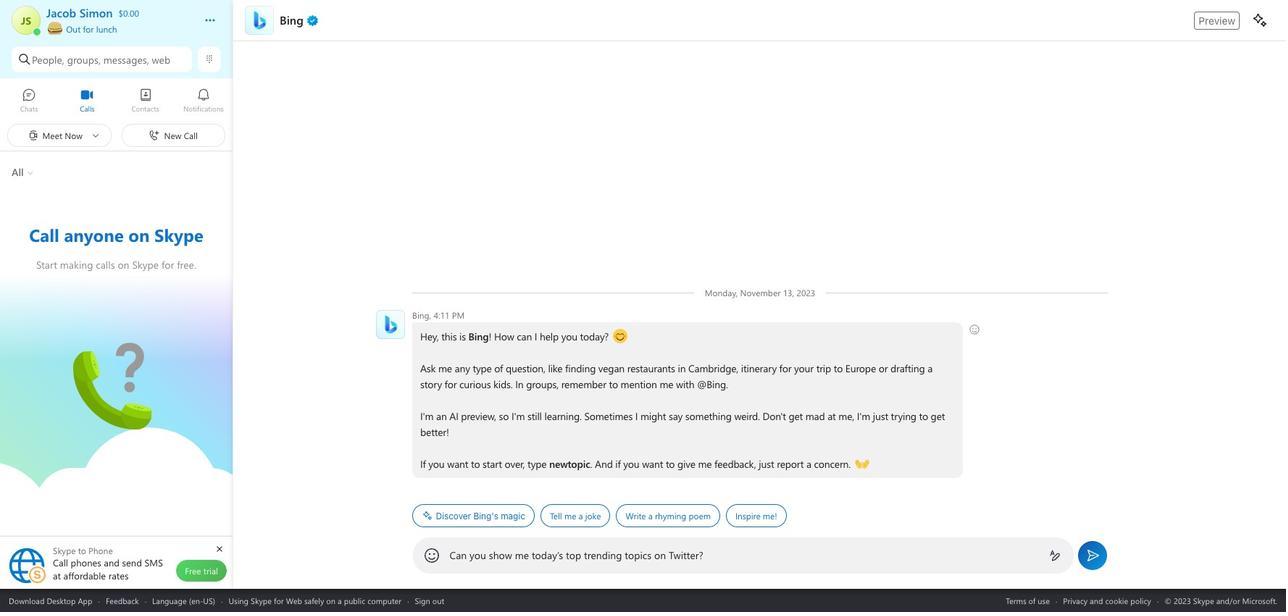 Task type: locate. For each thing, give the bounding box(es) containing it.
0 horizontal spatial just
[[759, 457, 774, 471]]

0 vertical spatial just
[[873, 410, 888, 423]]

1 want from the left
[[447, 457, 468, 471]]

1 vertical spatial of
[[1029, 596, 1036, 606]]

1 horizontal spatial groups,
[[526, 378, 559, 391]]

just inside ask me any type of question, like finding vegan restaurants in cambridge, itinerary for your trip to europe or drafting a story for curious kids. in groups, remember to mention me with @bing. i'm an ai preview, so i'm still learning. sometimes i might say something weird. don't get mad at me, i'm just trying to get better! if you want to start over, type
[[873, 410, 888, 423]]

i right can
[[535, 330, 537, 344]]

me right tell at the left bottom of the page
[[565, 510, 577, 522]]

twitter?
[[669, 549, 704, 563]]

me right give
[[698, 457, 712, 471]]

feedback link
[[106, 596, 139, 606]]

1 vertical spatial i
[[635, 410, 638, 423]]

1 horizontal spatial just
[[873, 410, 888, 423]]

0 horizontal spatial get
[[789, 410, 803, 423]]

groups,
[[67, 53, 101, 66], [526, 378, 559, 391]]

get right trying
[[931, 410, 945, 423]]

type right the over,
[[527, 457, 547, 471]]

people, groups, messages, web
[[32, 53, 170, 66]]

write a rhyming poem button
[[617, 505, 721, 528]]

want
[[447, 457, 468, 471], [642, 457, 663, 471]]

want left start
[[447, 457, 468, 471]]

tab list
[[0, 82, 233, 122]]

4:11
[[434, 310, 450, 321]]

0 horizontal spatial i'm
[[420, 410, 433, 423]]

a inside button
[[649, 510, 653, 522]]

0 vertical spatial i
[[535, 330, 537, 344]]

a right drafting on the bottom right of the page
[[928, 362, 933, 376]]

poem
[[689, 510, 711, 522]]

you right 'if' on the bottom left
[[428, 457, 444, 471]]

privacy and cookie policy link
[[1064, 596, 1152, 606]]

terms
[[1006, 596, 1027, 606]]

computer
[[368, 596, 402, 606]]

ask me any type of question, like finding vegan restaurants in cambridge, itinerary for your trip to europe or drafting a story for curious kids. in groups, remember to mention me with @bing. i'm an ai preview, so i'm still learning. sometimes i might say something weird. don't get mad at me, i'm just trying to get better! if you want to start over, type
[[420, 362, 948, 471]]

feedback,
[[714, 457, 756, 471]]

this
[[441, 330, 457, 344]]

if
[[420, 457, 426, 471]]

i'm right 'so'
[[511, 410, 525, 423]]

in
[[515, 378, 523, 391]]

0 horizontal spatial of
[[494, 362, 503, 376]]

0 horizontal spatial type
[[473, 362, 492, 376]]

1 vertical spatial on
[[327, 596, 336, 606]]

sign out link
[[415, 596, 445, 606]]

terms of use link
[[1006, 596, 1050, 606]]

0 vertical spatial groups,
[[67, 53, 101, 66]]

for right story
[[444, 378, 457, 391]]

people, groups, messages, web button
[[12, 46, 192, 72]]

skype
[[251, 596, 272, 606]]

i left might
[[635, 410, 638, 423]]

us)
[[203, 596, 215, 606]]

learning.
[[544, 410, 582, 423]]

like
[[548, 362, 563, 376]]

to down the vegan
[[609, 378, 618, 391]]

0 vertical spatial on
[[655, 549, 666, 563]]

a right the write
[[649, 510, 653, 522]]

1 horizontal spatial i
[[635, 410, 638, 423]]

using skype for web safely on a public computer link
[[229, 596, 402, 606]]

of
[[494, 362, 503, 376], [1029, 596, 1036, 606]]

top
[[566, 549, 582, 563]]

cambridge,
[[688, 362, 739, 376]]

i'm
[[420, 410, 433, 423], [511, 410, 525, 423], [857, 410, 870, 423]]

can
[[450, 549, 467, 563]]

don't
[[763, 410, 786, 423]]

(en-
[[189, 596, 203, 606]]

.
[[590, 457, 592, 471]]

help
[[540, 330, 559, 344]]

discover
[[436, 511, 471, 522]]

privacy and cookie policy
[[1064, 596, 1152, 606]]

0 horizontal spatial want
[[447, 457, 468, 471]]

me right show
[[515, 549, 529, 563]]

just left report
[[759, 457, 774, 471]]

to left start
[[471, 457, 480, 471]]

might
[[640, 410, 666, 423]]

1 horizontal spatial bing
[[468, 330, 489, 344]]

1 horizontal spatial want
[[642, 457, 663, 471]]

me inside button
[[565, 510, 577, 522]]

just left trying
[[873, 410, 888, 423]]

2 horizontal spatial i'm
[[857, 410, 870, 423]]

type up curious
[[473, 362, 492, 376]]

on right safely
[[327, 596, 336, 606]]

cookie
[[1106, 596, 1129, 606]]

0 horizontal spatial bing
[[280, 12, 304, 28]]

i'm left an at bottom
[[420, 410, 433, 423]]

groups, down like
[[526, 378, 559, 391]]

to
[[834, 362, 843, 376], [609, 378, 618, 391], [919, 410, 928, 423], [471, 457, 480, 471], [666, 457, 675, 471]]

of inside ask me any type of question, like finding vegan restaurants in cambridge, itinerary for your trip to europe or drafting a story for curious kids. in groups, remember to mention me with @bing. i'm an ai preview, so i'm still learning. sometimes i might say something weird. don't get mad at me, i'm just trying to get better! if you want to start over, type
[[494, 362, 503, 376]]

europe
[[846, 362, 876, 376]]

lunch
[[96, 23, 117, 35]]

want inside ask me any type of question, like finding vegan restaurants in cambridge, itinerary for your trip to europe or drafting a story for curious kids. in groups, remember to mention me with @bing. i'm an ai preview, so i'm still learning. sometimes i might say something weird. don't get mad at me, i'm just trying to get better! if you want to start over, type
[[447, 457, 468, 471]]

0 horizontal spatial i
[[535, 330, 537, 344]]

of left use
[[1029, 596, 1036, 606]]

a
[[928, 362, 933, 376], [807, 457, 812, 471], [579, 510, 583, 522], [649, 510, 653, 522], [338, 596, 342, 606]]

language (en-us) link
[[152, 596, 215, 606]]

bing, 4:11 pm
[[412, 310, 465, 321]]

report
[[777, 457, 804, 471]]

groups, down "out for lunch"
[[67, 53, 101, 66]]

you
[[561, 330, 577, 344], [428, 457, 444, 471], [623, 457, 639, 471], [470, 549, 486, 563]]

out for lunch button
[[46, 20, 190, 35]]

1 horizontal spatial of
[[1029, 596, 1036, 606]]

remember
[[561, 378, 606, 391]]

start
[[482, 457, 502, 471]]

0 vertical spatial type
[[473, 362, 492, 376]]

1 vertical spatial groups,
[[526, 378, 559, 391]]

on right topics
[[655, 549, 666, 563]]

1 vertical spatial type
[[527, 457, 547, 471]]

and
[[1090, 596, 1104, 606]]

tell
[[550, 510, 562, 522]]

me!
[[763, 510, 778, 522]]

in
[[678, 362, 686, 376]]

0 horizontal spatial groups,
[[67, 53, 101, 66]]

messages,
[[103, 53, 149, 66]]

say
[[669, 410, 683, 423]]

privacy
[[1064, 596, 1088, 606]]

bing
[[280, 12, 304, 28], [468, 330, 489, 344]]

drafting
[[891, 362, 925, 376]]

you right if
[[623, 457, 639, 471]]

sign out
[[415, 596, 445, 606]]

on
[[655, 549, 666, 563], [327, 596, 336, 606]]

0 vertical spatial of
[[494, 362, 503, 376]]

write
[[626, 510, 646, 522]]

i'm right me, at the bottom of the page
[[857, 410, 870, 423]]

1 i'm from the left
[[420, 410, 433, 423]]

for right out
[[83, 23, 94, 35]]

rhyming
[[655, 510, 687, 522]]

can you show me today's top trending topics on twitter?
[[450, 549, 704, 563]]

3 i'm from the left
[[857, 410, 870, 423]]

sign
[[415, 596, 430, 606]]

want left give
[[642, 457, 663, 471]]

1 horizontal spatial get
[[931, 410, 945, 423]]

1 horizontal spatial on
[[655, 549, 666, 563]]

to right trying
[[919, 410, 928, 423]]

a left joke
[[579, 510, 583, 522]]

how
[[494, 330, 514, 344]]

download desktop app link
[[9, 596, 92, 606]]

0 horizontal spatial on
[[327, 596, 336, 606]]

public
[[344, 596, 366, 606]]

language (en-us)
[[152, 596, 215, 606]]

if
[[615, 457, 621, 471]]

2 want from the left
[[642, 457, 663, 471]]

1 horizontal spatial i'm
[[511, 410, 525, 423]]

of up 'kids.'
[[494, 362, 503, 376]]

finding
[[565, 362, 596, 376]]

get left mad
[[789, 410, 803, 423]]



Task type: vqa. For each thing, say whether or not it's contained in the screenshot.
the top Number
no



Task type: describe. For each thing, give the bounding box(es) containing it.
mad
[[806, 410, 825, 423]]

curious
[[459, 378, 491, 391]]

an
[[436, 410, 447, 423]]

safely
[[304, 596, 324, 606]]

i inside ask me any type of question, like finding vegan restaurants in cambridge, itinerary for your trip to europe or drafting a story for curious kids. in groups, remember to mention me with @bing. i'm an ai preview, so i'm still learning. sometimes i might say something weird. don't get mad at me, i'm just trying to get better! if you want to start over, type
[[635, 410, 638, 423]]

or
[[879, 362, 888, 376]]

you inside ask me any type of question, like finding vegan restaurants in cambridge, itinerary for your trip to europe or drafting a story for curious kids. in groups, remember to mention me with @bing. i'm an ai preview, so i'm still learning. sometimes i might say something weird. don't get mad at me, i'm just trying to get better! if you want to start over, type
[[428, 457, 444, 471]]

vegan
[[598, 362, 625, 376]]

me left with
[[660, 378, 673, 391]]

tell me a joke
[[550, 510, 601, 522]]

inspire me! button
[[726, 505, 787, 528]]

web
[[286, 596, 302, 606]]

over,
[[505, 457, 525, 471]]

app
[[78, 596, 92, 606]]

newtopic
[[549, 457, 590, 471]]

groups, inside button
[[67, 53, 101, 66]]

today's
[[532, 549, 564, 563]]

any
[[455, 362, 470, 376]]

using
[[229, 596, 249, 606]]

kids.
[[493, 378, 513, 391]]

with
[[676, 378, 694, 391]]

give
[[678, 457, 695, 471]]

trying
[[891, 410, 917, 423]]

language
[[152, 596, 187, 606]]

!
[[489, 330, 491, 344]]

for left the web
[[274, 596, 284, 606]]

you right can
[[470, 549, 486, 563]]

hey, this is bing ! how can i help you today?
[[420, 330, 611, 344]]

terms of use
[[1006, 596, 1050, 606]]

preview
[[1199, 14, 1236, 26]]

1 get from the left
[[789, 410, 803, 423]]

better!
[[420, 426, 449, 439]]

2 get from the left
[[931, 410, 945, 423]]

@bing.
[[697, 378, 728, 391]]

out for lunch
[[64, 23, 117, 35]]

for left "your"
[[779, 362, 792, 376]]

pm
[[452, 310, 465, 321]]

people,
[[32, 53, 64, 66]]

to left give
[[666, 457, 675, 471]]

bing's
[[474, 511, 499, 522]]

at
[[828, 410, 836, 423]]

0 vertical spatial bing
[[280, 12, 304, 28]]

a inside button
[[579, 510, 583, 522]]

question,
[[506, 362, 545, 376]]

groups, inside ask me any type of question, like finding vegan restaurants in cambridge, itinerary for your trip to europe or drafting a story for curious kids. in groups, remember to mention me with @bing. i'm an ai preview, so i'm still learning. sometimes i might say something weird. don't get mad at me, i'm just trying to get better! if you want to start over, type
[[526, 378, 559, 391]]

itinerary
[[741, 362, 777, 376]]

still
[[527, 410, 542, 423]]

restaurants
[[627, 362, 675, 376]]

policy
[[1131, 596, 1152, 606]]

preview,
[[461, 410, 496, 423]]

show
[[489, 549, 513, 563]]

topics
[[625, 549, 652, 563]]

your
[[794, 362, 814, 376]]

ai
[[449, 410, 458, 423]]

Type a message text field
[[450, 549, 1038, 563]]

a left public
[[338, 596, 342, 606]]

can
[[517, 330, 532, 344]]

out
[[66, 23, 81, 35]]

and
[[595, 457, 613, 471]]

newtopic . and if you want to give me feedback, just report a concern.
[[549, 457, 854, 471]]

2 i'm from the left
[[511, 410, 525, 423]]

1 horizontal spatial type
[[527, 457, 547, 471]]

feedback
[[106, 596, 139, 606]]

desktop
[[47, 596, 76, 606]]

use
[[1038, 596, 1050, 606]]

sometimes
[[584, 410, 633, 423]]

canyoutalk
[[73, 343, 128, 358]]

story
[[420, 378, 442, 391]]

discover bing's magic
[[436, 511, 526, 522]]

trip
[[816, 362, 831, 376]]

magic
[[501, 511, 526, 522]]

is
[[459, 330, 466, 344]]

write a rhyming poem
[[626, 510, 711, 522]]

tell me a joke button
[[541, 505, 611, 528]]

today?
[[580, 330, 609, 344]]

something
[[685, 410, 732, 423]]

me,
[[839, 410, 854, 423]]

a inside ask me any type of question, like finding vegan restaurants in cambridge, itinerary for your trip to europe or drafting a story for curious kids. in groups, remember to mention me with @bing. i'm an ai preview, so i'm still learning. sometimes i might say something weird. don't get mad at me, i'm just trying to get better! if you want to start over, type
[[928, 362, 933, 376]]

using skype for web safely on a public computer
[[229, 596, 402, 606]]

(openhands)
[[855, 457, 909, 471]]

for inside "button"
[[83, 23, 94, 35]]

to right trip
[[834, 362, 843, 376]]

out
[[433, 596, 445, 606]]

bing,
[[412, 310, 431, 321]]

web
[[152, 53, 170, 66]]

me left any
[[438, 362, 452, 376]]

a right report
[[807, 457, 812, 471]]

1 vertical spatial just
[[759, 457, 774, 471]]

inspire me!
[[736, 510, 778, 522]]

mention
[[621, 378, 657, 391]]

1 vertical spatial bing
[[468, 330, 489, 344]]

trending
[[584, 549, 622, 563]]

you right 'help'
[[561, 330, 577, 344]]



